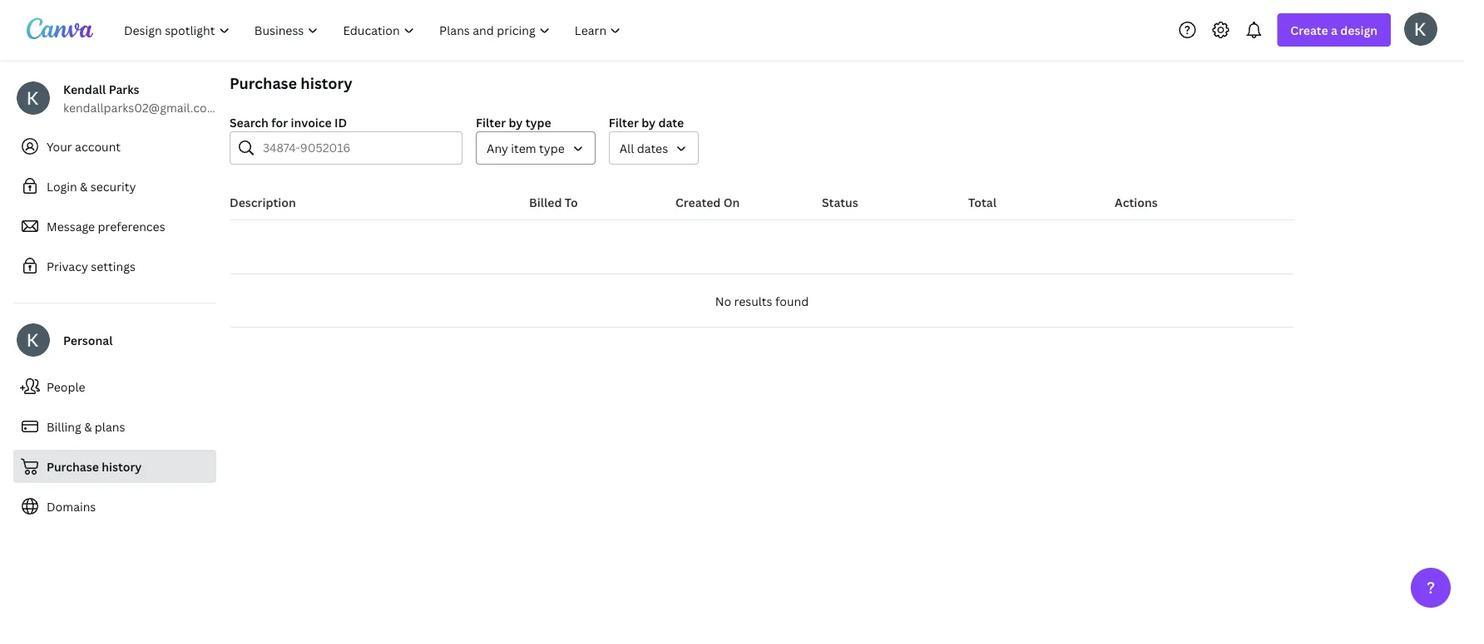 Task type: locate. For each thing, give the bounding box(es) containing it.
0 horizontal spatial filter
[[476, 114, 506, 130]]

description
[[230, 194, 296, 210]]

1 filter from the left
[[476, 114, 506, 130]]

login & security
[[47, 179, 136, 194]]

filter up the all
[[609, 114, 639, 130]]

create a design button
[[1278, 13, 1391, 47]]

1 horizontal spatial purchase
[[230, 73, 297, 93]]

1 vertical spatial &
[[84, 419, 92, 435]]

all
[[620, 140, 634, 156]]

1 vertical spatial history
[[102, 459, 142, 475]]

filter for filter by type
[[476, 114, 506, 130]]

security
[[91, 179, 136, 194]]

0 vertical spatial type
[[526, 114, 552, 130]]

0 vertical spatial purchase history
[[230, 73, 353, 93]]

& left plans
[[84, 419, 92, 435]]

privacy settings
[[47, 258, 136, 274]]

type inside button
[[539, 140, 565, 156]]

account
[[75, 139, 121, 154]]

date
[[659, 114, 684, 130]]

type right item
[[539, 140, 565, 156]]

history
[[301, 73, 353, 93], [102, 459, 142, 475]]

0 vertical spatial purchase
[[230, 73, 297, 93]]

by up item
[[509, 114, 523, 130]]

1 vertical spatial purchase
[[47, 459, 99, 475]]

& right login
[[80, 179, 88, 194]]

0 horizontal spatial purchase
[[47, 459, 99, 475]]

all dates
[[620, 140, 668, 156]]

by for date
[[642, 114, 656, 130]]

by
[[509, 114, 523, 130], [642, 114, 656, 130]]

people link
[[13, 370, 216, 404]]

filter up 'any'
[[476, 114, 506, 130]]

type
[[526, 114, 552, 130], [539, 140, 565, 156]]

your account link
[[13, 130, 216, 163]]

login
[[47, 179, 77, 194]]

search for invoice id
[[230, 114, 347, 130]]

1 horizontal spatial filter
[[609, 114, 639, 130]]

results
[[734, 293, 773, 309]]

1 vertical spatial purchase history
[[47, 459, 142, 475]]

0 horizontal spatial by
[[509, 114, 523, 130]]

& for login
[[80, 179, 88, 194]]

0 horizontal spatial purchase history
[[47, 459, 142, 475]]

1 vertical spatial type
[[539, 140, 565, 156]]

1 horizontal spatial purchase history
[[230, 73, 353, 93]]

your account
[[47, 139, 121, 154]]

found
[[776, 293, 809, 309]]

status
[[822, 194, 859, 210]]

2 filter from the left
[[609, 114, 639, 130]]

purchase up domains
[[47, 459, 99, 475]]

2 by from the left
[[642, 114, 656, 130]]

message preferences
[[47, 218, 165, 234]]

personal
[[63, 332, 113, 348]]

0 vertical spatial history
[[301, 73, 353, 93]]

filter by date
[[609, 114, 684, 130]]

&
[[80, 179, 88, 194], [84, 419, 92, 435]]

kendall parks image
[[1405, 12, 1438, 46]]

top level navigation element
[[113, 13, 635, 47]]

invoice
[[291, 114, 332, 130]]

message
[[47, 218, 95, 234]]

privacy settings link
[[13, 250, 216, 283]]

purchase up search
[[230, 73, 297, 93]]

privacy
[[47, 258, 88, 274]]

plans
[[95, 419, 125, 435]]

billing & plans
[[47, 419, 125, 435]]

1 horizontal spatial by
[[642, 114, 656, 130]]

1 by from the left
[[509, 114, 523, 130]]

item
[[511, 140, 536, 156]]

filter
[[476, 114, 506, 130], [609, 114, 639, 130]]

0 vertical spatial &
[[80, 179, 88, 194]]

purchase history up search for invoice id
[[230, 73, 353, 93]]

purchase history down billing & plans
[[47, 459, 142, 475]]

filter by type
[[476, 114, 552, 130]]

history up id
[[301, 73, 353, 93]]

create
[[1291, 22, 1329, 38]]

purchase history
[[230, 73, 353, 93], [47, 459, 142, 475]]

type up the any item type button
[[526, 114, 552, 130]]

purchase
[[230, 73, 297, 93], [47, 459, 99, 475]]

domains link
[[13, 490, 216, 523]]

history up domains link
[[102, 459, 142, 475]]

billed
[[529, 194, 562, 210]]

to
[[565, 194, 578, 210]]

for
[[271, 114, 288, 130]]

by left date
[[642, 114, 656, 130]]



Task type: describe. For each thing, give the bounding box(es) containing it.
& for billing
[[84, 419, 92, 435]]

Search for invoice ID text field
[[263, 132, 452, 164]]

parks
[[109, 81, 139, 97]]

settings
[[91, 258, 136, 274]]

1 horizontal spatial history
[[301, 73, 353, 93]]

0 horizontal spatial history
[[102, 459, 142, 475]]

no
[[716, 293, 732, 309]]

filter for filter by date
[[609, 114, 639, 130]]

a
[[1332, 22, 1338, 38]]

search
[[230, 114, 269, 130]]

billing
[[47, 419, 81, 435]]

type for filter by type
[[526, 114, 552, 130]]

actions
[[1115, 194, 1158, 210]]

any
[[487, 140, 508, 156]]

total
[[969, 194, 997, 210]]

type for any item type
[[539, 140, 565, 156]]

Any item type button
[[476, 131, 596, 165]]

kendall
[[63, 81, 106, 97]]

billing & plans link
[[13, 410, 216, 444]]

All dates button
[[609, 131, 699, 165]]

created
[[676, 194, 721, 210]]

dates
[[637, 140, 668, 156]]

design
[[1341, 22, 1378, 38]]

on
[[724, 194, 740, 210]]

message preferences link
[[13, 210, 216, 243]]

people
[[47, 379, 85, 395]]

preferences
[[98, 218, 165, 234]]

kendallparks02@gmail.com
[[63, 99, 218, 115]]

created on
[[676, 194, 740, 210]]

no results found
[[716, 293, 809, 309]]

create a design
[[1291, 22, 1378, 38]]

billed to
[[529, 194, 578, 210]]

kendall parks kendallparks02@gmail.com
[[63, 81, 218, 115]]

id
[[335, 114, 347, 130]]

purchase history link
[[13, 450, 216, 484]]

your
[[47, 139, 72, 154]]

by for type
[[509, 114, 523, 130]]

any item type
[[487, 140, 565, 156]]

domains
[[47, 499, 96, 515]]

login & security link
[[13, 170, 216, 203]]



Task type: vqa. For each thing, say whether or not it's contained in the screenshot.
'Try LottieFiles'
no



